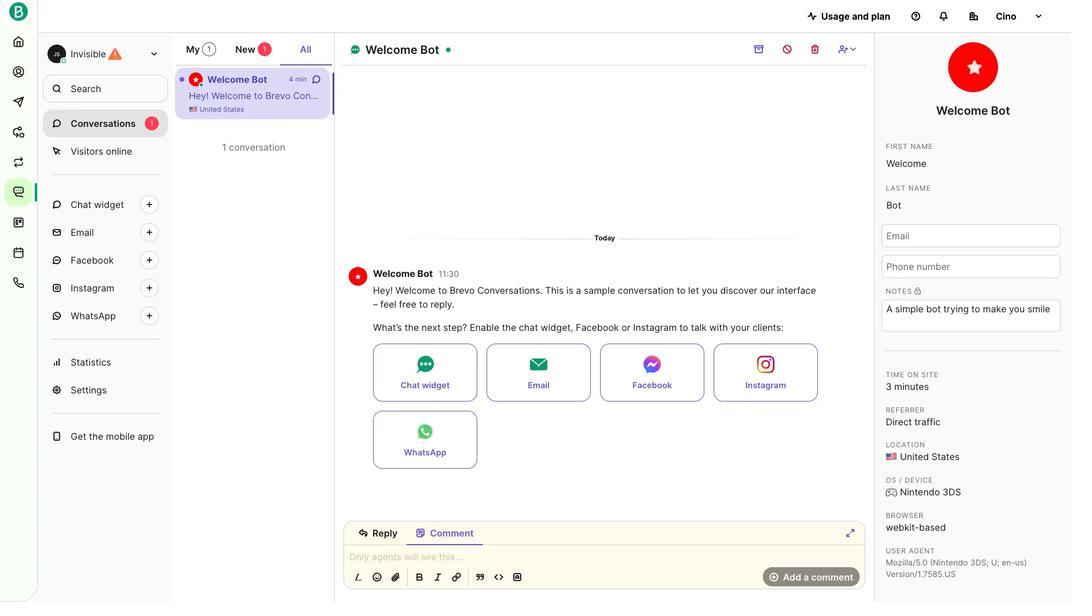 Task type: locate. For each thing, give the bounding box(es) containing it.
and
[[852, 10, 869, 22]]

let
[[504, 90, 515, 101], [688, 285, 699, 296]]

conversations. inside hey! welcome to brevo conversations. this is a sample conversation to let you discover our interface – feel free to reply.  what's the next step? enable the chat widget, facebook or instagram to talk with 🇺🇸 united states
[[293, 90, 359, 101]]

1 vertical spatial discover
[[720, 285, 758, 296]]

welcome bot
[[366, 43, 439, 57], [207, 74, 267, 85], [937, 104, 1010, 118]]

1 horizontal spatial chat widget
[[401, 380, 450, 390]]

first name
[[886, 142, 933, 151]]

chat widget
[[71, 199, 124, 210], [401, 380, 450, 390]]

0 vertical spatial step?
[[789, 90, 813, 101]]

hey! for hey! welcome to brevo conversations. this is a sample conversation to let you discover our interface – feel free to reply.  what's the next step? enable the chat widget, facebook or instagram to talk with 🇺🇸 united states
[[189, 90, 209, 101]]

nintendo 3ds
[[900, 486, 961, 498]]

let for hey! welcome to brevo conversations. this is a sample conversation to let you discover our interface – feel free to reply.  what's the next step? enable the chat widget, facebook or instagram to talk with 🇺🇸 united states
[[504, 90, 515, 101]]

0 vertical spatial this
[[361, 90, 380, 101]]

2 vertical spatial welcome bot
[[937, 104, 1010, 118]]

1 horizontal spatial united
[[900, 451, 929, 463]]

0 horizontal spatial with
[[710, 322, 728, 333]]

0 vertical spatial welcome bot
[[366, 43, 439, 57]]

0 vertical spatial enable
[[815, 90, 845, 101]]

discover
[[536, 90, 573, 101], [720, 285, 758, 296]]

notes
[[886, 287, 912, 295]]

0 vertical spatial widget,
[[886, 90, 919, 101]]

brevo for hey! welcome to brevo conversations. this is a sample conversation to let you discover our interface – feel free to reply.
[[450, 285, 475, 296]]

1 horizontal spatial whatsapp
[[404, 447, 447, 457]]

1 horizontal spatial next
[[767, 90, 786, 101]]

the
[[750, 90, 765, 101], [848, 90, 862, 101], [405, 322, 419, 333], [502, 322, 516, 333], [89, 431, 103, 442]]

1 vertical spatial what's
[[373, 322, 402, 333]]

let inside hey! welcome to brevo conversations. this is a sample conversation to let you discover our interface – feel free to reply.
[[688, 285, 699, 296]]

First name field
[[882, 152, 1061, 175]]

0 horizontal spatial interface
[[593, 90, 632, 101]]

facebook
[[922, 90, 965, 101], [71, 254, 114, 266], [576, 322, 619, 333], [633, 380, 672, 390]]

our
[[576, 90, 590, 101], [760, 285, 775, 296]]

2 vertical spatial conversation
[[618, 285, 674, 296]]

hey! down "welcome bot 11:30"
[[373, 285, 393, 296]]

0 vertical spatial chat
[[865, 90, 884, 101]]

1 horizontal spatial –
[[635, 90, 639, 101]]

0 vertical spatial talk
[[1037, 90, 1052, 101]]

a inside hey! welcome to brevo conversations. this is a sample conversation to let you discover our interface – feel free to reply.
[[576, 285, 581, 296]]

nintendo
[[900, 486, 940, 498]]

all link
[[280, 38, 332, 65]]

name right last
[[909, 184, 931, 192]]

chat
[[865, 90, 884, 101], [519, 322, 538, 333]]

0 vertical spatial name
[[911, 142, 933, 151]]

1 horizontal spatial email
[[528, 380, 550, 390]]

0 horizontal spatial hey!
[[189, 90, 209, 101]]

1 horizontal spatial feel
[[642, 90, 658, 101]]

1 horizontal spatial brevo
[[450, 285, 475, 296]]

you for hey! welcome to brevo conversations. this is a sample conversation to let you discover our interface – feel free to reply.
[[702, 285, 718, 296]]

united
[[200, 105, 221, 114], [900, 451, 929, 463]]

interface
[[593, 90, 632, 101], [777, 285, 816, 296]]

bot
[[420, 43, 439, 57], [252, 74, 267, 85], [991, 104, 1010, 118], [418, 268, 433, 280]]

step? inside hey! welcome to brevo conversations. this is a sample conversation to let you discover our interface – feel free to reply.  what's the next step? enable the chat widget, facebook or instagram to talk with 🇺🇸 united states
[[789, 90, 813, 101]]

0 horizontal spatial talk
[[691, 322, 707, 333]]

get the mobile app
[[71, 431, 154, 442]]

email link for top whatsapp link chat widget link
[[43, 218, 168, 246]]

you inside hey! welcome to brevo conversations. this is a sample conversation to let you discover our interface – feel free to reply.  what's the next step? enable the chat widget, facebook or instagram to talk with 🇺🇸 united states
[[518, 90, 534, 101]]

discover inside hey! welcome to brevo conversations. this is a sample conversation to let you discover our interface – feel free to reply.
[[720, 285, 758, 296]]

0 vertical spatial united
[[200, 105, 221, 114]]

0 horizontal spatial enable
[[470, 322, 499, 333]]

step?
[[789, 90, 813, 101], [443, 322, 467, 333]]

email
[[71, 227, 94, 238], [528, 380, 550, 390]]

discover inside hey! welcome to brevo conversations. this is a sample conversation to let you discover our interface – feel free to reply.  what's the next step? enable the chat widget, facebook or instagram to talk with 🇺🇸 united states
[[536, 90, 573, 101]]

0 vertical spatial 🇺🇸
[[189, 105, 198, 114]]

0 vertical spatial conversations.
[[293, 90, 359, 101]]

brevo down 4
[[265, 90, 291, 101]]

widget
[[94, 199, 124, 210], [422, 380, 450, 390]]

0 vertical spatial interface
[[593, 90, 632, 101]]

1 horizontal spatial this
[[545, 285, 564, 296]]

1 vertical spatial chat
[[519, 322, 538, 333]]

widget, down hey! welcome to brevo conversations. this is a sample conversation to let you discover our interface – feel free to reply.
[[541, 322, 573, 333]]

brevo inside hey! welcome to brevo conversations. this is a sample conversation to let you discover our interface – feel free to reply.
[[450, 285, 475, 296]]

states inside location 🇺🇸 united states
[[932, 451, 960, 463]]

1 horizontal spatial you
[[702, 285, 718, 296]]

enable
[[815, 90, 845, 101], [470, 322, 499, 333]]

1 vertical spatial this
[[545, 285, 564, 296]]

0 horizontal spatial chat widget
[[71, 199, 124, 210]]

0 horizontal spatial you
[[518, 90, 534, 101]]

1 horizontal spatial our
[[760, 285, 775, 296]]

settings
[[71, 384, 107, 396]]

1 horizontal spatial what's
[[719, 90, 748, 101]]

to
[[254, 90, 263, 101], [493, 90, 502, 101], [681, 90, 690, 101], [1025, 90, 1034, 101], [438, 285, 447, 296], [677, 285, 686, 296], [419, 299, 428, 310], [680, 322, 688, 333]]

instagram link
[[43, 274, 168, 302], [714, 344, 818, 402]]

brevo down 11:30 at the top of page
[[450, 285, 475, 296]]

referrer direct traffic
[[886, 405, 941, 427]]

0 vertical spatial sample
[[400, 90, 431, 101]]

1 vertical spatial widget
[[422, 380, 450, 390]]

comment
[[430, 527, 474, 539]]

sample
[[400, 90, 431, 101], [584, 285, 615, 296]]

0 vertical spatial what's
[[719, 90, 748, 101]]

conversation inside hey! welcome to brevo conversations. this is a sample conversation to let you discover our interface – feel free to reply.  what's the next step? enable the chat widget, facebook or instagram to talk with 🇺🇸 united states
[[434, 90, 490, 101]]

reply. inside hey! welcome to brevo conversations. this is a sample conversation to let you discover our interface – feel free to reply.
[[431, 299, 455, 310]]

you inside hey! welcome to brevo conversations. this is a sample conversation to let you discover our interface – feel free to reply.
[[702, 285, 718, 296]]

conversations. for hey! welcome to brevo conversations. this is a sample conversation to let you discover our interface – feel free to reply.  what's the next step? enable the chat widget, facebook or instagram to talk with 🇺🇸 united states
[[293, 90, 359, 101]]

1 horizontal spatial step?
[[789, 90, 813, 101]]

conversations.
[[293, 90, 359, 101], [477, 285, 543, 296]]

2 horizontal spatial welcome bot
[[937, 104, 1010, 118]]

0 vertical spatial free
[[661, 90, 678, 101]]

united inside location 🇺🇸 united states
[[900, 451, 929, 463]]

chat widget link for whatsapp link to the bottom
[[373, 344, 477, 402]]

0 vertical spatial you
[[518, 90, 534, 101]]

1 vertical spatial with
[[710, 322, 728, 333]]

0 horizontal spatial united
[[200, 105, 221, 114]]

conversations. inside hey! welcome to brevo conversations. this is a sample conversation to let you discover our interface – feel free to reply.
[[477, 285, 543, 296]]

hey! inside hey! welcome to brevo conversations. this is a sample conversation to let you discover our interface – feel free to reply.
[[373, 285, 393, 296]]

is for hey! welcome to brevo conversations. this is a sample conversation to let you discover our interface – feel free to reply.  what's the next step? enable the chat widget, facebook or instagram to talk with 🇺🇸 united states
[[382, 90, 389, 101]]

widget,
[[886, 90, 919, 101], [541, 322, 573, 333]]

sample inside hey! welcome to brevo conversations. this is a sample conversation to let you discover our interface – feel free to reply.
[[584, 285, 615, 296]]

1 horizontal spatial instagram link
[[714, 344, 818, 402]]

states up '1 conversation'
[[223, 105, 244, 114]]

clients:
[[753, 322, 784, 333]]

1 horizontal spatial conversations.
[[477, 285, 543, 296]]

instagram link for whatsapp link to the bottom
[[714, 344, 818, 402]]

chat inside hey! welcome to brevo conversations. this is a sample conversation to let you discover our interface – feel free to reply.  what's the next step? enable the chat widget, facebook or instagram to talk with 🇺🇸 united states
[[865, 90, 884, 101]]

1 horizontal spatial whatsapp link
[[373, 411, 477, 469]]

is inside hey! welcome to brevo conversations. this is a sample conversation to let you discover our interface – feel free to reply.  what's the next step? enable the chat widget, facebook or instagram to talk with 🇺🇸 united states
[[382, 90, 389, 101]]

you for hey! welcome to brevo conversations. this is a sample conversation to let you discover our interface – feel free to reply.  what's the next step? enable the chat widget, facebook or instagram to talk with 🇺🇸 united states
[[518, 90, 534, 101]]

search link
[[43, 75, 168, 103]]

webkit-
[[886, 521, 919, 533]]

interface inside hey! welcome to brevo conversations. this is a sample conversation to let you discover our interface – feel free to reply.  what's the next step? enable the chat widget, facebook or instagram to talk with 🇺🇸 united states
[[593, 90, 632, 101]]

1 vertical spatial conversation
[[229, 141, 285, 153]]

Notes text field
[[882, 299, 1061, 332]]

0 vertical spatial chat widget link
[[43, 191, 168, 218]]

0 horizontal spatial email
[[71, 227, 94, 238]]

enable inside hey! welcome to brevo conversations. this is a sample conversation to let you discover our interface – feel free to reply.  what's the next step? enable the chat widget, facebook or instagram to talk with 🇺🇸 united states
[[815, 90, 845, 101]]

0 horizontal spatial step?
[[443, 322, 467, 333]]

facebook inside hey! welcome to brevo conversations. this is a sample conversation to let you discover our interface – feel free to reply.  what's the next step? enable the chat widget, facebook or instagram to talk with 🇺🇸 united states
[[922, 90, 965, 101]]

1 horizontal spatial hey!
[[373, 285, 393, 296]]

0 vertical spatial hey!
[[189, 90, 209, 101]]

🇺🇸
[[189, 105, 198, 114], [886, 451, 898, 463]]

1 vertical spatial widget,
[[541, 322, 573, 333]]

free for hey! welcome to brevo conversations. this is a sample conversation to let you discover our interface – feel free to reply.  what's the next step? enable the chat widget, facebook or instagram to talk with 🇺🇸 united states
[[661, 90, 678, 101]]

0 vertical spatial our
[[576, 90, 590, 101]]

interface for hey! welcome to brevo conversations. this is a sample conversation to let you discover our interface – feel free to reply.  what's the next step? enable the chat widget, facebook or instagram to talk with 🇺🇸 united states
[[593, 90, 632, 101]]

is
[[382, 90, 389, 101], [566, 285, 574, 296]]

– for hey! welcome to brevo conversations. this is a sample conversation to let you discover our interface – feel free to reply.  what's the next step? enable the chat widget, facebook or instagram to talk with 🇺🇸 united states
[[635, 90, 639, 101]]

direct
[[886, 416, 912, 427]]

🇺🇸 inside hey! welcome to brevo conversations. this is a sample conversation to let you discover our interface – feel free to reply.  what's the next step? enable the chat widget, facebook or instagram to talk with 🇺🇸 united states
[[189, 105, 198, 114]]

next inside hey! welcome to brevo conversations. this is a sample conversation to let you discover our interface – feel free to reply.  what's the next step? enable the chat widget, facebook or instagram to talk with 🇺🇸 united states
[[767, 90, 786, 101]]

0 horizontal spatial reply.
[[431, 299, 455, 310]]

0 horizontal spatial let
[[504, 90, 515, 101]]

1 horizontal spatial talk
[[1037, 90, 1052, 101]]

0 horizontal spatial is
[[382, 90, 389, 101]]

1 vertical spatial our
[[760, 285, 775, 296]]

0 horizontal spatial brevo
[[265, 90, 291, 101]]

version/1.7585.us
[[886, 569, 956, 579]]

0 vertical spatial discover
[[536, 90, 573, 101]]

next
[[767, 90, 786, 101], [422, 322, 441, 333]]

0 horizontal spatial –
[[373, 299, 378, 310]]

hey! inside hey! welcome to brevo conversations. this is a sample conversation to let you discover our interface – feel free to reply.  what's the next step? enable the chat widget, facebook or instagram to talk with 🇺🇸 united states
[[189, 90, 209, 101]]

states up device
[[932, 451, 960, 463]]

free inside hey! welcome to brevo conversations. this is a sample conversation to let you discover our interface – feel free to reply.  what's the next step? enable the chat widget, facebook or instagram to talk with 🇺🇸 united states
[[661, 90, 678, 101]]

mozilla/5.0
[[886, 557, 928, 567]]

discover for hey! welcome to brevo conversations. this is a sample conversation to let you discover our interface – feel free to reply.  what's the next step? enable the chat widget, facebook or instagram to talk with 🇺🇸 united states
[[536, 90, 573, 101]]

0 horizontal spatial our
[[576, 90, 590, 101]]

reply. for hey! welcome to brevo conversations. this is a sample conversation to let you discover our interface – feel free to reply.
[[431, 299, 455, 310]]

hey! down my
[[189, 90, 209, 101]]

chat
[[71, 199, 92, 210], [401, 380, 420, 390]]

11:30
[[439, 269, 459, 279]]

this inside hey! welcome to brevo conversations. this is a sample conversation to let you discover our interface – feel free to reply.
[[545, 285, 564, 296]]

usage and plan button
[[798, 5, 900, 28]]

0 vertical spatial conversation
[[434, 90, 490, 101]]

location
[[886, 441, 926, 449]]

this inside hey! welcome to brevo conversations. this is a sample conversation to let you discover our interface – feel free to reply.  what's the next step? enable the chat widget, facebook or instagram to talk with 🇺🇸 united states
[[361, 90, 380, 101]]

united inside hey! welcome to brevo conversations. this is a sample conversation to let you discover our interface – feel free to reply.  what's the next step? enable the chat widget, facebook or instagram to talk with 🇺🇸 united states
[[200, 105, 221, 114]]

name right first on the right of the page
[[911, 142, 933, 151]]

0 vertical spatial –
[[635, 90, 639, 101]]

1 horizontal spatial email link
[[487, 344, 591, 402]]

0 vertical spatial widget
[[94, 199, 124, 210]]

0 vertical spatial facebook link
[[43, 246, 168, 274]]

0 vertical spatial a
[[392, 90, 397, 101]]

with
[[1055, 90, 1071, 101], [710, 322, 728, 333]]

our inside hey! welcome to brevo conversations. this is a sample conversation to let you discover our interface – feel free to reply.
[[760, 285, 775, 296]]

– inside hey! welcome to brevo conversations. this is a sample conversation to let you discover our interface – feel free to reply.  what's the next step? enable the chat widget, facebook or instagram to talk with 🇺🇸 united states
[[635, 90, 639, 101]]

name
[[911, 142, 933, 151], [909, 184, 931, 192]]

1 horizontal spatial free
[[661, 90, 678, 101]]

conversation for hey! welcome to brevo conversations. this is a sample conversation to let you discover our interface – feel free to reply.  what's the next step? enable the chat widget, facebook or instagram to talk with 🇺🇸 united states
[[434, 90, 490, 101]]

0 horizontal spatial states
[[223, 105, 244, 114]]

is for hey! welcome to brevo conversations. this is a sample conversation to let you discover our interface – feel free to reply.
[[566, 285, 574, 296]]

you
[[518, 90, 534, 101], [702, 285, 718, 296]]

1 vertical spatial email link
[[487, 344, 591, 402]]

cino
[[996, 10, 1017, 22]]

– inside hey! welcome to brevo conversations. this is a sample conversation to let you discover our interface – feel free to reply.
[[373, 299, 378, 310]]

feel inside hey! welcome to brevo conversations. this is a sample conversation to let you discover our interface – feel free to reply.  what's the next step? enable the chat widget, facebook or instagram to talk with 🇺🇸 united states
[[642, 90, 658, 101]]

talk inside hey! welcome to brevo conversations. this is a sample conversation to let you discover our interface – feel free to reply.  what's the next step? enable the chat widget, facebook or instagram to talk with 🇺🇸 united states
[[1037, 90, 1052, 101]]

whatsapp link
[[43, 302, 168, 330], [373, 411, 477, 469]]

0 vertical spatial or
[[967, 90, 976, 101]]

1 vertical spatial name
[[909, 184, 931, 192]]

let for hey! welcome to brevo conversations. this is a sample conversation to let you discover our interface – feel free to reply.
[[688, 285, 699, 296]]

hey!
[[189, 90, 209, 101], [373, 285, 393, 296]]

whatsapp
[[71, 310, 116, 322], [404, 447, 447, 457]]

1 vertical spatial let
[[688, 285, 699, 296]]

1 horizontal spatial chat
[[865, 90, 884, 101]]

free
[[661, 90, 678, 101], [399, 299, 417, 310]]

instagram
[[979, 90, 1023, 101], [71, 282, 114, 294], [633, 322, 677, 333], [746, 380, 786, 390]]

or
[[967, 90, 976, 101], [622, 322, 631, 333]]

3
[[886, 381, 892, 392]]

0 vertical spatial reply.
[[692, 90, 716, 101]]

facebook link for whatsapp link to the bottom's instagram link
[[600, 344, 705, 402]]

1 horizontal spatial is
[[566, 285, 574, 296]]

on
[[908, 370, 919, 379]]

1 horizontal spatial chat widget link
[[373, 344, 477, 402]]

conversation inside hey! welcome to brevo conversations. this is a sample conversation to let you discover our interface – feel free to reply.
[[618, 285, 674, 296]]

1 vertical spatial feel
[[380, 299, 397, 310]]

widget, up first on the right of the page
[[886, 90, 919, 101]]

plan
[[871, 10, 891, 22]]

location 🇺🇸 united states
[[886, 441, 960, 463]]

brevo inside hey! welcome to brevo conversations. this is a sample conversation to let you discover our interface – feel free to reply.  what's the next step? enable the chat widget, facebook or instagram to talk with 🇺🇸 united states
[[265, 90, 291, 101]]

let inside hey! welcome to brevo conversations. this is a sample conversation to let you discover our interface – feel free to reply.  what's the next step? enable the chat widget, facebook or instagram to talk with 🇺🇸 united states
[[504, 90, 515, 101]]

mobile
[[106, 431, 135, 442]]

1 horizontal spatial a
[[576, 285, 581, 296]]

0 vertical spatial instagram link
[[43, 274, 168, 302]]

based
[[919, 521, 946, 533]]

1 horizontal spatial conversation
[[434, 90, 490, 101]]

0 horizontal spatial next
[[422, 322, 441, 333]]

our inside hey! welcome to brevo conversations. this is a sample conversation to let you discover our interface – feel free to reply.  what's the next step? enable the chat widget, facebook or instagram to talk with 🇺🇸 united states
[[576, 90, 590, 101]]

0 vertical spatial is
[[382, 90, 389, 101]]

sample inside hey! welcome to brevo conversations. this is a sample conversation to let you discover our interface – feel free to reply.  what's the next step? enable the chat widget, facebook or instagram to talk with 🇺🇸 united states
[[400, 90, 431, 101]]

js
[[54, 51, 60, 57]]

Start typing to join text field
[[344, 550, 866, 564]]

a
[[392, 90, 397, 101], [576, 285, 581, 296]]

1 vertical spatial conversations.
[[477, 285, 543, 296]]

a inside hey! welcome to brevo conversations. this is a sample conversation to let you discover our interface – feel free to reply.  what's the next step? enable the chat widget, facebook or instagram to talk with 🇺🇸 united states
[[392, 90, 397, 101]]

my
[[186, 43, 200, 55]]

3ds;
[[971, 557, 989, 567]]

interface inside hey! welcome to brevo conversations. this is a sample conversation to let you discover our interface – feel free to reply.
[[777, 285, 816, 296]]

1 vertical spatial is
[[566, 285, 574, 296]]

is inside hey! welcome to brevo conversations. this is a sample conversation to let you discover our interface – feel free to reply.
[[566, 285, 574, 296]]

reply. inside hey! welcome to brevo conversations. this is a sample conversation to let you discover our interface – feel free to reply.  what's the next step? enable the chat widget, facebook or instagram to talk with 🇺🇸 united states
[[692, 90, 716, 101]]

this
[[361, 90, 380, 101], [545, 285, 564, 296]]

feel inside hey! welcome to brevo conversations. this is a sample conversation to let you discover our interface – feel free to reply.
[[380, 299, 397, 310]]

free inside hey! welcome to brevo conversations. this is a sample conversation to let you discover our interface – feel free to reply.
[[399, 299, 417, 310]]

os
[[886, 476, 897, 484]]



Task type: describe. For each thing, give the bounding box(es) containing it.
comment button
[[407, 521, 483, 545]]

1 horizontal spatial widget
[[422, 380, 450, 390]]

what's the next step? enable the chat widget, facebook or instagram to talk with your clients:
[[373, 322, 784, 333]]

sample for hey! welcome to brevo conversations. this is a sample conversation to let you discover our interface – feel free to reply.  what's the next step? enable the chat widget, facebook or instagram to talk with 🇺🇸 united states
[[400, 90, 431, 101]]

min
[[295, 75, 307, 83]]

instagram link for top whatsapp link
[[43, 274, 168, 302]]

widget, inside hey! welcome to brevo conversations. this is a sample conversation to let you discover our interface – feel free to reply.  what's the next step? enable the chat widget, facebook or instagram to talk with 🇺🇸 united states
[[886, 90, 919, 101]]

1 horizontal spatial chat
[[401, 380, 420, 390]]

1 vertical spatial step?
[[443, 322, 467, 333]]

usage
[[821, 10, 850, 22]]

3ds
[[943, 486, 961, 498]]

online
[[106, 145, 132, 157]]

0 vertical spatial chat
[[71, 199, 92, 210]]

sample for hey! welcome to brevo conversations. this is a sample conversation to let you discover our interface – feel free to reply.
[[584, 285, 615, 296]]

1 horizontal spatial welcome bot
[[366, 43, 439, 57]]

a for hey! welcome to brevo conversations. this is a sample conversation to let you discover our interface – feel free to reply.
[[576, 285, 581, 296]]

visitors online link
[[43, 137, 168, 165]]

browser
[[886, 511, 924, 520]]

free for hey! welcome to brevo conversations. this is a sample conversation to let you discover our interface – feel free to reply.
[[399, 299, 417, 310]]

name for last name
[[909, 184, 931, 192]]

u;
[[991, 557, 1000, 567]]

discover for hey! welcome to brevo conversations. this is a sample conversation to let you discover our interface – feel free to reply.
[[720, 285, 758, 296]]

settings link
[[43, 376, 168, 404]]

0 horizontal spatial conversation
[[229, 141, 285, 153]]

with inside hey! welcome to brevo conversations. this is a sample conversation to let you discover our interface – feel free to reply.  what's the next step? enable the chat widget, facebook or instagram to talk with 🇺🇸 united states
[[1055, 90, 1071, 101]]

our for hey! welcome to brevo conversations. this is a sample conversation to let you discover our interface – feel free to reply.  what's the next step? enable the chat widget, facebook or instagram to talk with 🇺🇸 united states
[[576, 90, 590, 101]]

last name
[[886, 184, 931, 192]]

invisible
[[71, 48, 106, 60]]

all
[[300, 43, 312, 55]]

statistics link
[[43, 348, 168, 376]]

facebook link for instagram link corresponding to top whatsapp link
[[43, 246, 168, 274]]

or inside hey! welcome to brevo conversations. this is a sample conversation to let you discover our interface – feel free to reply.  what's the next step? enable the chat widget, facebook or instagram to talk with 🇺🇸 united states
[[967, 90, 976, 101]]

today
[[595, 234, 615, 242]]

new
[[235, 43, 255, 55]]

us)
[[1015, 557, 1027, 567]]

app
[[138, 431, 154, 442]]

only visible to agents image
[[915, 288, 921, 295]]

– for hey! welcome to brevo conversations. this is a sample conversation to let you discover our interface – feel free to reply.
[[373, 299, 378, 310]]

4
[[289, 75, 293, 83]]

Email email field
[[882, 224, 1061, 247]]

get
[[71, 431, 86, 442]]

usage and plan
[[821, 10, 891, 22]]

referrer
[[886, 405, 925, 414]]

conversations
[[71, 118, 136, 129]]

1 vertical spatial whatsapp link
[[373, 411, 477, 469]]

reply button
[[349, 521, 407, 545]]

a for hey! welcome to brevo conversations. this is a sample conversation to let you discover our interface – feel free to reply.  what's the next step? enable the chat widget, facebook or instagram to talk with 🇺🇸 united states
[[392, 90, 397, 101]]

interface for hey! welcome to brevo conversations. this is a sample conversation to let you discover our interface – feel free to reply.
[[777, 285, 816, 296]]

0 vertical spatial chat widget
[[71, 199, 124, 210]]

welcome inside hey! welcome to brevo conversations. this is a sample conversation to let you discover our interface – feel free to reply.
[[396, 285, 436, 296]]

P͏hone number telephone field
[[882, 255, 1061, 278]]

reply
[[373, 527, 398, 539]]

our for hey! welcome to brevo conversations. this is a sample conversation to let you discover our interface – feel free to reply.
[[760, 285, 775, 296]]

1 vertical spatial email
[[528, 380, 550, 390]]

search
[[71, 83, 101, 94]]

what's inside hey! welcome to brevo conversations. this is a sample conversation to let you discover our interface – feel free to reply.  what's the next step? enable the chat widget, facebook or instagram to talk with 🇺🇸 united states
[[719, 90, 748, 101]]

0 horizontal spatial or
[[622, 322, 631, 333]]

welcome bot 11:30
[[373, 268, 459, 280]]

0 horizontal spatial widget,
[[541, 322, 573, 333]]

cino button
[[960, 5, 1053, 28]]

browser webkit-based
[[886, 511, 946, 533]]

states inside hey! welcome to brevo conversations. this is a sample conversation to let you discover our interface – feel free to reply.  what's the next step? enable the chat widget, facebook or instagram to talk with 🇺🇸 united states
[[223, 105, 244, 114]]

0 horizontal spatial widget
[[94, 199, 124, 210]]

get the mobile app link
[[43, 422, 168, 450]]

traffic
[[915, 416, 941, 427]]

user
[[886, 546, 907, 555]]

0 horizontal spatial whatsapp
[[71, 310, 116, 322]]

agent
[[909, 546, 935, 555]]

instagram inside hey! welcome to brevo conversations. this is a sample conversation to let you discover our interface – feel free to reply.  what's the next step? enable the chat widget, facebook or instagram to talk with 🇺🇸 united states
[[979, 90, 1023, 101]]

reply. for hey! welcome to brevo conversations. this is a sample conversation to let you discover our interface – feel free to reply.  what's the next step? enable the chat widget, facebook or instagram to talk with 🇺🇸 united states
[[692, 90, 716, 101]]

statistics
[[71, 356, 111, 368]]

1 vertical spatial chat widget
[[401, 380, 450, 390]]

conversations. for hey! welcome to brevo conversations. this is a sample conversation to let you discover our interface – feel free to reply.
[[477, 285, 543, 296]]

(nintendo
[[930, 557, 968, 567]]

time
[[886, 370, 905, 379]]

os / device
[[886, 476, 933, 484]]

Last name field
[[882, 194, 1061, 217]]

4 min
[[289, 75, 307, 83]]

visitors
[[71, 145, 103, 157]]

1 vertical spatial next
[[422, 322, 441, 333]]

🇺🇸 inside location 🇺🇸 united states
[[886, 451, 898, 463]]

en-
[[1002, 557, 1015, 567]]

feel for hey! welcome to brevo conversations. this is a sample conversation to let you discover our interface – feel free to reply.
[[380, 299, 397, 310]]

welcome inside hey! welcome to brevo conversations. this is a sample conversation to let you discover our interface – feel free to reply.  what's the next step? enable the chat widget, facebook or instagram to talk with 🇺🇸 united states
[[211, 90, 251, 101]]

this for hey! welcome to brevo conversations. this is a sample conversation to let you discover our interface – feel free to reply.  what's the next step? enable the chat widget, facebook or instagram to talk with 🇺🇸 united states
[[361, 90, 380, 101]]

feel for hey! welcome to brevo conversations. this is a sample conversation to let you discover our interface – feel free to reply.  what's the next step? enable the chat widget, facebook or instagram to talk with 🇺🇸 united states
[[642, 90, 658, 101]]

1 vertical spatial welcome bot
[[207, 74, 267, 85]]

hey! for hey! welcome to brevo conversations. this is a sample conversation to let you discover our interface – feel free to reply.
[[373, 285, 393, 296]]

first
[[886, 142, 908, 151]]

last
[[886, 184, 906, 192]]

this for hey! welcome to brevo conversations. this is a sample conversation to let you discover our interface – feel free to reply.
[[545, 285, 564, 296]]

user agent mozilla/5.0 (nintendo 3ds; u; en-us) version/1.7585.us
[[886, 546, 1027, 579]]

chat widget link for top whatsapp link
[[43, 191, 168, 218]]

visitors online
[[71, 145, 132, 157]]

0 vertical spatial email
[[71, 227, 94, 238]]

brevo for hey! welcome to brevo conversations. this is a sample conversation to let you discover our interface – feel free to reply.  what's the next step? enable the chat widget, facebook or instagram to talk with 🇺🇸 united states
[[265, 90, 291, 101]]

device
[[905, 476, 933, 484]]

name for first name
[[911, 142, 933, 151]]

/
[[899, 476, 903, 484]]

hey! welcome to brevo conversations. this is a sample conversation to let you discover our interface – feel free to reply.
[[373, 285, 816, 310]]

hey! welcome to brevo conversations. this is a sample conversation to let you discover our interface – feel free to reply.  what's the next step? enable the chat widget, facebook or instagram to talk with 🇺🇸 united states
[[189, 90, 1071, 114]]

time on site 3 minutes
[[886, 370, 939, 392]]

conversation for hey! welcome to brevo conversations. this is a sample conversation to let you discover our interface – feel free to reply.
[[618, 285, 674, 296]]

minutes
[[895, 381, 929, 392]]

0 vertical spatial whatsapp link
[[43, 302, 168, 330]]

email link for chat widget link associated with whatsapp link to the bottom
[[487, 344, 591, 402]]

site
[[922, 370, 939, 379]]

your
[[731, 322, 750, 333]]

1 conversation
[[222, 141, 285, 153]]



Task type: vqa. For each thing, say whether or not it's contained in the screenshot.
leftmost is
yes



